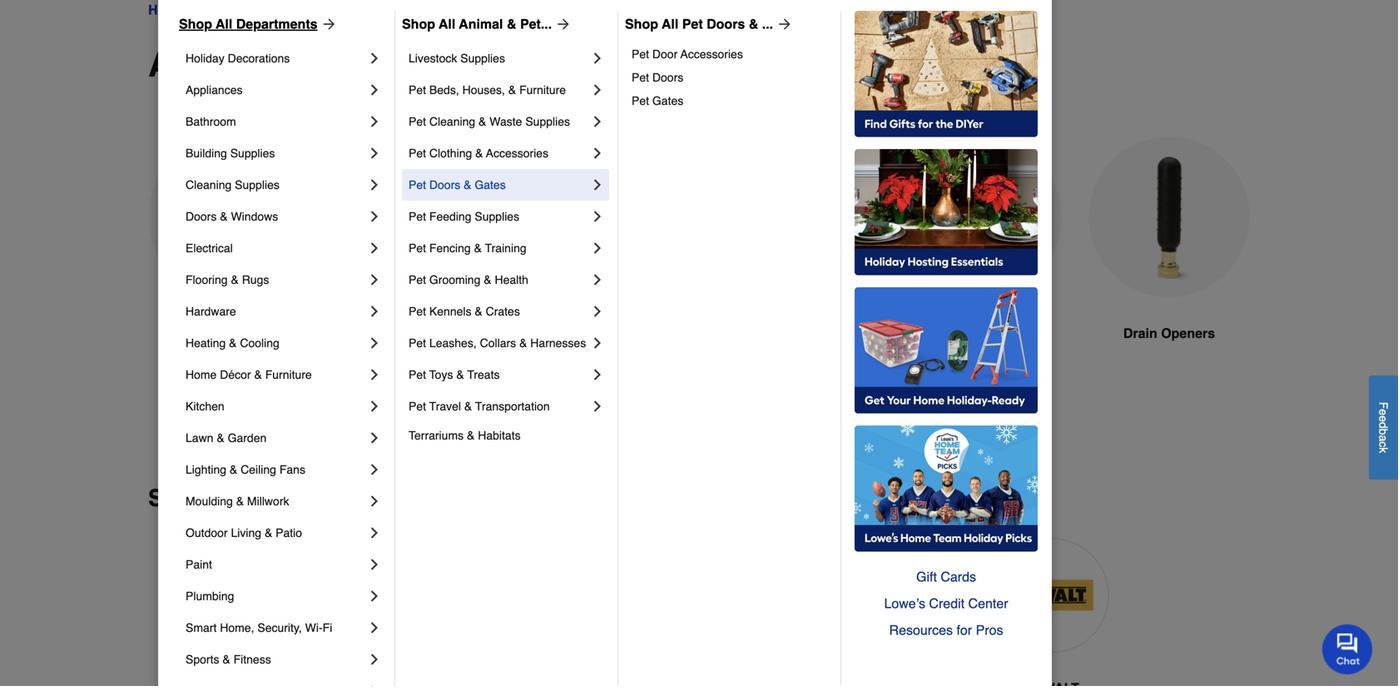 Task type: vqa. For each thing, say whether or not it's contained in the screenshot.
- 0:52
no



Task type: describe. For each thing, give the bounding box(es) containing it.
by
[[213, 485, 240, 512]]

rugs
[[242, 273, 269, 286]]

lowe's credit center
[[885, 596, 1009, 611]]

kitchen link
[[186, 391, 366, 422]]

pet doors
[[632, 71, 684, 84]]

pet for pet fencing & training
[[409, 241, 426, 255]]

lowe's home team holiday picks. image
[[855, 426, 1038, 552]]

arrow right image for shop all animal & pet...
[[552, 16, 572, 32]]

gift
[[917, 569, 938, 585]]

pet for pet cleaning & waste supplies
[[409, 115, 426, 128]]

f e e d b a c k button
[[1370, 375, 1399, 479]]

1 horizontal spatial gates
[[653, 94, 684, 107]]

terrariums & habitats link
[[409, 422, 606, 449]]

drain cleaners & chemicals link
[[525, 137, 686, 403]]

shop
[[148, 485, 206, 512]]

chevron right image for electrical
[[366, 240, 383, 256]]

a kobalt music wire drain hand auger. image
[[148, 137, 310, 298]]

pet doors & gates link
[[409, 169, 590, 201]]

smart home, security, wi-fi
[[186, 621, 333, 635]]

drain for drain openers
[[1124, 326, 1158, 341]]

pet kennels & crates link
[[409, 296, 590, 327]]

lawn & garden link
[[186, 422, 366, 454]]

home link
[[148, 0, 185, 20]]

1 horizontal spatial cleaning
[[430, 115, 476, 128]]

for
[[957, 622, 973, 638]]

chevron right image for kitchen
[[366, 398, 383, 415]]

drain for drain snakes
[[940, 326, 974, 341]]

chevron right image for smart home, security, wi-fi
[[366, 620, 383, 636]]

garden
[[228, 431, 267, 445]]

pet leashes, collars & harnesses link
[[409, 327, 590, 359]]

doors up feeding
[[430, 178, 461, 192]]

pet travel & transportation link
[[409, 391, 590, 422]]

leashes,
[[430, 336, 477, 350]]

beds,
[[430, 83, 459, 97]]

chevron right image for pet beds, houses, & furniture
[[590, 82, 606, 98]]

heating & cooling
[[186, 336, 280, 350]]

windows
[[231, 210, 278, 223]]

pet travel & transportation
[[409, 400, 550, 413]]

electrical
[[186, 241, 233, 255]]

feeding
[[430, 210, 472, 223]]

security,
[[258, 621, 302, 635]]

zep logo. image
[[289, 538, 404, 653]]

electrical link
[[186, 232, 366, 264]]

0 vertical spatial augers, plungers & drain openers
[[275, 2, 480, 17]]

collars
[[480, 336, 516, 350]]

hand
[[188, 326, 221, 341]]

moulding & millwork
[[186, 495, 289, 508]]

lowe's
[[885, 596, 926, 611]]

travel
[[429, 400, 461, 413]]

chevron right image for moulding & millwork
[[366, 493, 383, 510]]

0 horizontal spatial augers,
[[148, 46, 272, 84]]

drain openers link
[[1089, 137, 1251, 383]]

shop for shop all animal & pet...
[[402, 16, 435, 32]]

supplies inside pet feeding supplies link
[[475, 210, 520, 223]]

moulding & millwork link
[[186, 485, 366, 517]]

chevron right image for pet travel & transportation
[[590, 398, 606, 415]]

pet grooming & health link
[[409, 264, 590, 296]]

chevron right image for sports & fitness
[[366, 651, 383, 668]]

sports & fitness link
[[186, 644, 366, 675]]

chat invite button image
[[1323, 624, 1374, 675]]

1 horizontal spatial accessories
[[681, 47, 743, 61]]

moulding
[[186, 495, 233, 508]]

pet leashes, collars & harnesses
[[409, 336, 586, 350]]

drain openers
[[1124, 326, 1216, 341]]

pet for pet leashes, collars & harnesses
[[409, 336, 426, 350]]

hardware link
[[186, 296, 366, 327]]

waste
[[490, 115, 522, 128]]

décor
[[220, 368, 251, 381]]

chevron right image for heating & cooling
[[366, 335, 383, 351]]

decorations
[[228, 52, 290, 65]]

hand augers
[[188, 326, 270, 341]]

snakes
[[977, 326, 1024, 341]]

chemicals
[[572, 346, 639, 361]]

machine
[[366, 326, 419, 341]]

augers for hand augers
[[225, 326, 270, 341]]

home for home décor & furniture
[[186, 368, 217, 381]]

a
[[1378, 435, 1391, 441]]

credit
[[930, 596, 965, 611]]

pet toys & treats
[[409, 368, 500, 381]]

paint
[[186, 558, 212, 571]]

supplies for livestock supplies
[[461, 52, 505, 65]]

chevron right image for pet grooming & health
[[590, 271, 606, 288]]

get your home holiday-ready. image
[[855, 287, 1038, 414]]

arrow right image for shop all pet doors & ...
[[774, 16, 794, 32]]

fitness
[[234, 653, 271, 666]]

livestock supplies link
[[409, 42, 590, 74]]

cards
[[941, 569, 977, 585]]

pet inside shop all pet doors & ... link
[[683, 16, 703, 32]]

chevron right image for livestock supplies
[[590, 50, 606, 67]]

shop by brand
[[148, 485, 314, 512]]

center
[[969, 596, 1009, 611]]

pet for pet doors & gates
[[409, 178, 426, 192]]

gift cards link
[[855, 564, 1038, 590]]

openers inside 'augers, plungers & drain openers' link
[[429, 2, 480, 17]]

chevron right image for plumbing
[[366, 588, 383, 605]]

livestock
[[409, 52, 457, 65]]

hand augers link
[[148, 137, 310, 383]]

shop for shop all departments
[[179, 16, 212, 32]]

shop all animal & pet...
[[402, 16, 552, 32]]

heating
[[186, 336, 226, 350]]

paint link
[[186, 549, 366, 580]]

chevron right image for hardware
[[366, 303, 383, 320]]

pet...
[[520, 16, 552, 32]]

0 vertical spatial plungers
[[325, 2, 377, 17]]

1 vertical spatial augers, plungers & drain openers
[[148, 46, 696, 84]]

2 e from the top
[[1378, 415, 1391, 422]]

pet kennels & crates
[[409, 305, 520, 318]]

1 vertical spatial plungers
[[281, 46, 424, 84]]

lighting
[[186, 463, 227, 476]]

pet for pet beds, houses, & furniture
[[409, 83, 426, 97]]

chevron right image for appliances
[[366, 82, 383, 98]]

gift cards
[[917, 569, 977, 585]]

home,
[[220, 621, 254, 635]]

building supplies link
[[186, 137, 366, 169]]

drain for drain cleaners & chemicals
[[552, 326, 586, 341]]

pet cleaning & waste supplies
[[409, 115, 570, 128]]

lighting & ceiling fans link
[[186, 454, 366, 485]]

livestock supplies
[[409, 52, 505, 65]]

drain snakes
[[940, 326, 1024, 341]]

d
[[1378, 422, 1391, 428]]



Task type: locate. For each thing, give the bounding box(es) containing it.
0 vertical spatial gates
[[653, 94, 684, 107]]

augers, plungers & drain openers down shop all animal & pet...
[[148, 46, 696, 84]]

outdoor living & patio link
[[186, 517, 366, 549]]

cleaning up clothing
[[430, 115, 476, 128]]

0 horizontal spatial augers
[[225, 326, 270, 341]]

training
[[485, 241, 527, 255]]

arrow right image up livestock supplies link
[[552, 16, 572, 32]]

supplies up houses,
[[461, 52, 505, 65]]

cleaning down 'building'
[[186, 178, 232, 192]]

augers for machine augers
[[423, 326, 468, 341]]

pet left toys
[[409, 368, 426, 381]]

chevron right image for paint
[[366, 556, 383, 573]]

0 horizontal spatial shop
[[179, 16, 212, 32]]

0 vertical spatial augers,
[[275, 2, 321, 17]]

2 horizontal spatial all
[[662, 16, 679, 32]]

1 vertical spatial cleaning
[[186, 178, 232, 192]]

doors up the "pet door accessories" link
[[707, 16, 746, 32]]

appliances link
[[186, 74, 366, 106]]

plungers right departments
[[325, 2, 377, 17]]

0 vertical spatial furniture
[[520, 83, 566, 97]]

chevron right image
[[590, 50, 606, 67], [366, 113, 383, 130], [590, 113, 606, 130], [366, 145, 383, 162], [366, 177, 383, 193], [590, 177, 606, 193], [366, 208, 383, 225], [590, 208, 606, 225], [366, 240, 383, 256], [590, 240, 606, 256], [590, 271, 606, 288], [366, 303, 383, 320], [590, 303, 606, 320], [366, 335, 383, 351], [590, 335, 606, 351], [366, 398, 383, 415], [590, 398, 606, 415], [366, 430, 383, 446], [366, 461, 383, 478], [366, 525, 383, 541], [366, 683, 383, 686]]

treats
[[467, 368, 500, 381]]

pet inside pet leashes, collars & harnesses link
[[409, 336, 426, 350]]

pet for pet doors
[[632, 71, 650, 84]]

pet left travel
[[409, 400, 426, 413]]

pet up pet gates
[[632, 71, 650, 84]]

pet left feeding
[[409, 210, 426, 223]]

pet up pet feeding supplies
[[409, 178, 426, 192]]

1 horizontal spatial augers
[[423, 326, 468, 341]]

arrow right image up 'holiday decorations' link
[[318, 16, 338, 32]]

accessories down the waste
[[486, 147, 549, 160]]

0 vertical spatial cleaning
[[430, 115, 476, 128]]

furniture down heating & cooling link
[[265, 368, 312, 381]]

supplies
[[461, 52, 505, 65], [526, 115, 570, 128], [230, 147, 275, 160], [235, 178, 280, 192], [475, 210, 520, 223]]

chevron right image for lawn & garden
[[366, 430, 383, 446]]

plumbing
[[200, 2, 260, 17], [186, 590, 234, 603]]

pet for pet travel & transportation
[[409, 400, 426, 413]]

1 vertical spatial openers
[[561, 46, 696, 84]]

plumbing up smart
[[186, 590, 234, 603]]

0 horizontal spatial arrow right image
[[318, 16, 338, 32]]

e up d
[[1378, 409, 1391, 415]]

1 horizontal spatial all
[[439, 16, 456, 32]]

chevron right image for pet feeding supplies
[[590, 208, 606, 225]]

shop up holiday
[[179, 16, 212, 32]]

arrow right image for shop all departments
[[318, 16, 338, 32]]

chevron right image for pet toys & treats
[[590, 366, 606, 383]]

all for pet
[[662, 16, 679, 32]]

plungers down 'augers, plungers & drain openers' link at the top left of page
[[281, 46, 424, 84]]

home for home
[[148, 2, 185, 17]]

supplies right the waste
[[526, 115, 570, 128]]

supplies inside cleaning supplies link
[[235, 178, 280, 192]]

pet inside the "pet door accessories" link
[[632, 47, 650, 61]]

chevron right image for pet fencing & training
[[590, 240, 606, 256]]

a yellow jug of drano commercial line drain cleaner. image
[[525, 137, 686, 298]]

e up "b"
[[1378, 415, 1391, 422]]

supplies inside building supplies link
[[230, 147, 275, 160]]

1 horizontal spatial home
[[186, 368, 217, 381]]

f e e d b a c k
[[1378, 402, 1391, 453]]

furniture up the waste
[[520, 83, 566, 97]]

1 vertical spatial furniture
[[265, 368, 312, 381]]

chevron right image for bathroom
[[366, 113, 383, 130]]

augers, up 'holiday decorations' link
[[275, 2, 321, 17]]

pet inside pet beds, houses, & furniture link
[[409, 83, 426, 97]]

...
[[763, 16, 774, 32]]

pet fencing & training
[[409, 241, 527, 255]]

all for animal
[[439, 16, 456, 32]]

1 horizontal spatial shop
[[402, 16, 435, 32]]

chevron right image for cleaning supplies
[[366, 177, 383, 193]]

doors & windows
[[186, 210, 278, 223]]

plumbing inside "link"
[[186, 590, 234, 603]]

all up door
[[662, 16, 679, 32]]

all for departments
[[216, 16, 233, 32]]

pet beds, houses, & furniture
[[409, 83, 566, 97]]

smart
[[186, 621, 217, 635]]

cleaners
[[589, 326, 646, 341]]

chevron right image for pet leashes, collars & harnesses
[[590, 335, 606, 351]]

gates down pet doors
[[653, 94, 684, 107]]

0 horizontal spatial home
[[148, 2, 185, 17]]

augers, plungers & drain openers link
[[275, 0, 480, 20]]

terrariums
[[409, 429, 464, 442]]

pet for pet grooming & health
[[409, 273, 426, 286]]

pet cleaning & waste supplies link
[[409, 106, 590, 137]]

fans
[[280, 463, 306, 476]]

pet fencing & training link
[[409, 232, 590, 264]]

pet inside pet grooming & health link
[[409, 273, 426, 286]]

1 vertical spatial home
[[186, 368, 217, 381]]

doors & windows link
[[186, 201, 366, 232]]

animal
[[459, 16, 503, 32]]

heating & cooling link
[[186, 327, 366, 359]]

pet clothing & accessories link
[[409, 137, 590, 169]]

plumbing for topmost plumbing "link"
[[200, 2, 260, 17]]

pet down 'livestock'
[[409, 115, 426, 128]]

chevron right image for home décor & furniture
[[366, 366, 383, 383]]

0 vertical spatial plumbing link
[[200, 0, 260, 20]]

1 horizontal spatial openers
[[561, 46, 696, 84]]

gates down pet clothing & accessories link
[[475, 178, 506, 192]]

flooring & rugs
[[186, 273, 269, 286]]

chevron right image
[[366, 50, 383, 67], [366, 82, 383, 98], [590, 82, 606, 98], [590, 145, 606, 162], [366, 271, 383, 288], [366, 366, 383, 383], [590, 366, 606, 383], [366, 493, 383, 510], [366, 556, 383, 573], [366, 588, 383, 605], [366, 620, 383, 636], [366, 651, 383, 668]]

drain
[[394, 2, 425, 17], [467, 46, 552, 84], [552, 326, 586, 341], [940, 326, 974, 341], [1124, 326, 1158, 341]]

1 e from the top
[[1378, 409, 1391, 415]]

shop all animal & pet... link
[[402, 14, 572, 34]]

2 augers from the left
[[423, 326, 468, 341]]

2 all from the left
[[439, 16, 456, 32]]

shop all departments
[[179, 16, 318, 32]]

chevron right image for pet clothing & accessories
[[590, 145, 606, 162]]

pet for pet toys & treats
[[409, 368, 426, 381]]

pet toys & treats link
[[409, 359, 590, 391]]

grooming
[[430, 273, 481, 286]]

houses,
[[463, 83, 505, 97]]

2 horizontal spatial arrow right image
[[774, 16, 794, 32]]

supplies down pet doors & gates link at the left
[[475, 210, 520, 223]]

accessories up pet doors link
[[681, 47, 743, 61]]

cleaning supplies link
[[186, 169, 366, 201]]

a cobra rubber bladder with brass fitting. image
[[1089, 137, 1251, 298]]

chevron right image for building supplies
[[366, 145, 383, 162]]

pet inside pet travel & transportation link
[[409, 400, 426, 413]]

2 horizontal spatial shop
[[625, 16, 659, 32]]

doors
[[707, 16, 746, 32], [653, 71, 684, 84], [430, 178, 461, 192], [186, 210, 217, 223]]

0 horizontal spatial openers
[[429, 2, 480, 17]]

chevron right image for holiday decorations
[[366, 50, 383, 67]]

2 vertical spatial openers
[[1162, 326, 1216, 341]]

outdoor living & patio
[[186, 526, 302, 540]]

outdoor
[[186, 526, 228, 540]]

3 shop from the left
[[625, 16, 659, 32]]

3 all from the left
[[662, 16, 679, 32]]

kitchen
[[186, 400, 225, 413]]

drain cleaners & chemicals
[[552, 326, 659, 361]]

crates
[[486, 305, 520, 318]]

pet left clothing
[[409, 147, 426, 160]]

pet inside pet clothing & accessories link
[[409, 147, 426, 160]]

augers, plungers & drain openers up 'livestock'
[[275, 2, 480, 17]]

supplies inside the pet cleaning & waste supplies link
[[526, 115, 570, 128]]

orange drain snakes. image
[[901, 137, 1063, 298]]

accessories
[[681, 47, 743, 61], [486, 147, 549, 160]]

1 augers from the left
[[225, 326, 270, 341]]

pet for pet kennels & crates
[[409, 305, 426, 318]]

arrow right image inside "shop all animal & pet..." link
[[552, 16, 572, 32]]

pet gates link
[[632, 89, 829, 112]]

pros
[[976, 622, 1004, 638]]

supplies up cleaning supplies at top
[[230, 147, 275, 160]]

harnesses
[[531, 336, 586, 350]]

0 vertical spatial home
[[148, 2, 185, 17]]

home décor & furniture
[[186, 368, 312, 381]]

pet left fencing
[[409, 241, 426, 255]]

chevron right image for doors & windows
[[366, 208, 383, 225]]

find gifts for the diyer. image
[[855, 11, 1038, 137]]

c
[[1378, 441, 1391, 447]]

home
[[148, 2, 185, 17], [186, 368, 217, 381]]

dewalt logo. image
[[995, 538, 1110, 653]]

1 horizontal spatial arrow right image
[[552, 16, 572, 32]]

doors down door
[[653, 71, 684, 84]]

machine augers
[[366, 326, 468, 341]]

pet inside pet doors & gates link
[[409, 178, 426, 192]]

pet inside pet fencing & training link
[[409, 241, 426, 255]]

toys
[[429, 368, 453, 381]]

drain inside "drain cleaners & chemicals"
[[552, 326, 586, 341]]

2 arrow right image from the left
[[552, 16, 572, 32]]

0 vertical spatial plumbing
[[200, 2, 260, 17]]

all left animal
[[439, 16, 456, 32]]

sports
[[186, 653, 219, 666]]

building supplies
[[186, 147, 275, 160]]

kennels
[[430, 305, 472, 318]]

2 horizontal spatial openers
[[1162, 326, 1216, 341]]

bathroom link
[[186, 106, 366, 137]]

pet for pet clothing & accessories
[[409, 147, 426, 160]]

0 horizontal spatial all
[[216, 16, 233, 32]]

flooring & rugs link
[[186, 264, 366, 296]]

chevron right image for outdoor living & patio
[[366, 525, 383, 541]]

cobra logo. image
[[572, 538, 686, 653]]

appliances
[[186, 83, 243, 97]]

1 vertical spatial plumbing link
[[186, 580, 366, 612]]

holiday
[[186, 52, 225, 65]]

plumbing link up holiday decorations
[[200, 0, 260, 20]]

smart home, security, wi-fi link
[[186, 612, 366, 644]]

openers inside drain openers link
[[1162, 326, 1216, 341]]

health
[[495, 273, 529, 286]]

shop all pet doors & ... link
[[625, 14, 794, 34]]

doors up electrical
[[186, 210, 217, 223]]

1 vertical spatial augers,
[[148, 46, 272, 84]]

pet left the grooming on the top left of page
[[409, 273, 426, 286]]

gates
[[653, 94, 684, 107], [475, 178, 506, 192]]

shop up 'livestock'
[[402, 16, 435, 32]]

resources for pros
[[890, 622, 1004, 638]]

1 horizontal spatial furniture
[[520, 83, 566, 97]]

2 shop from the left
[[402, 16, 435, 32]]

chevron right image for flooring & rugs
[[366, 271, 383, 288]]

augers, down shop all departments
[[148, 46, 272, 84]]

clothing
[[430, 147, 472, 160]]

arrow right image inside shop all departments link
[[318, 16, 338, 32]]

korky logo. image
[[854, 538, 968, 653]]

supplies inside livestock supplies link
[[461, 52, 505, 65]]

fencing
[[430, 241, 471, 255]]

supplies for building supplies
[[230, 147, 275, 160]]

plumbing up holiday decorations
[[200, 2, 260, 17]]

plumbing for the bottom plumbing "link"
[[186, 590, 234, 603]]

shop for shop all pet doors & ...
[[625, 16, 659, 32]]

shop up door
[[625, 16, 659, 32]]

pet inside pet toys & treats link
[[409, 368, 426, 381]]

0 vertical spatial openers
[[429, 2, 480, 17]]

pet inside pet doors link
[[632, 71, 650, 84]]

& inside "drain cleaners & chemicals"
[[649, 326, 659, 341]]

chevron right image for lighting & ceiling fans
[[366, 461, 383, 478]]

arrow right image up the "pet door accessories" link
[[774, 16, 794, 32]]

pet left beds, in the top of the page
[[409, 83, 426, 97]]

pet down pet doors
[[632, 94, 650, 107]]

pet inside pet kennels & crates link
[[409, 305, 426, 318]]

wi-
[[305, 621, 323, 635]]

furniture
[[520, 83, 566, 97], [265, 368, 312, 381]]

plumbing link up security,
[[186, 580, 366, 612]]

pet left the "leashes,"
[[409, 336, 426, 350]]

pet up machine augers at the top left
[[409, 305, 426, 318]]

pet left door
[[632, 47, 650, 61]]

supplies up windows
[[235, 178, 280, 192]]

1 vertical spatial accessories
[[486, 147, 549, 160]]

pet for pet gates
[[632, 94, 650, 107]]

0 horizontal spatial accessories
[[486, 147, 549, 160]]

1 horizontal spatial augers,
[[275, 2, 321, 17]]

0 horizontal spatial gates
[[475, 178, 506, 192]]

0 horizontal spatial furniture
[[265, 368, 312, 381]]

0 vertical spatial accessories
[[681, 47, 743, 61]]

pet feeding supplies
[[409, 210, 520, 223]]

a brass craft music wire machine auger. image
[[336, 137, 498, 299]]

habitats
[[478, 429, 521, 442]]

chevron right image for pet doors & gates
[[590, 177, 606, 193]]

building
[[186, 147, 227, 160]]

cooling
[[240, 336, 280, 350]]

holiday hosting essentials. image
[[855, 149, 1038, 276]]

augers, plungers & drain openers
[[275, 2, 480, 17], [148, 46, 696, 84]]

pet inside pet feeding supplies link
[[409, 210, 426, 223]]

1 shop from the left
[[179, 16, 212, 32]]

pet for pet door accessories
[[632, 47, 650, 61]]

shop all pet doors & ...
[[625, 16, 774, 32]]

1 vertical spatial plumbing
[[186, 590, 234, 603]]

holiday decorations link
[[186, 42, 366, 74]]

arrow right image
[[318, 16, 338, 32], [552, 16, 572, 32], [774, 16, 794, 32]]

living
[[231, 526, 262, 540]]

chevron right image for pet cleaning & waste supplies
[[590, 113, 606, 130]]

1 all from the left
[[216, 16, 233, 32]]

chevron right image for pet kennels & crates
[[590, 303, 606, 320]]

shop all departments link
[[179, 14, 338, 34]]

bathroom
[[186, 115, 236, 128]]

0 horizontal spatial cleaning
[[186, 178, 232, 192]]

all up holiday decorations
[[216, 16, 233, 32]]

supplies for cleaning supplies
[[235, 178, 280, 192]]

pet for pet feeding supplies
[[409, 210, 426, 223]]

cleaning
[[430, 115, 476, 128], [186, 178, 232, 192]]

ceiling
[[241, 463, 276, 476]]

1 vertical spatial gates
[[475, 178, 506, 192]]

arrow right image inside shop all pet doors & ... link
[[774, 16, 794, 32]]

3 arrow right image from the left
[[774, 16, 794, 32]]

pet up pet door accessories
[[683, 16, 703, 32]]

fi
[[323, 621, 333, 635]]

pet doors link
[[632, 66, 829, 89]]

hardware
[[186, 305, 236, 318]]

a black rubber plunger. image
[[713, 137, 874, 299]]

1 arrow right image from the left
[[318, 16, 338, 32]]



